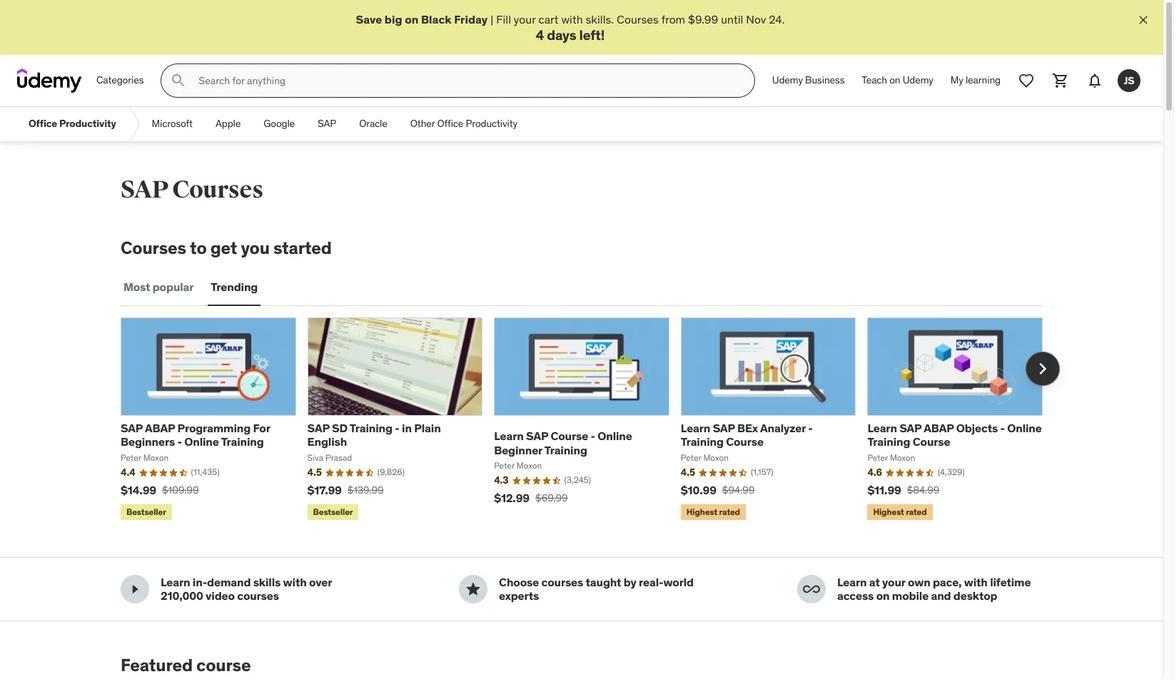 Task type: describe. For each thing, give the bounding box(es) containing it.
medium image
[[804, 582, 821, 599]]

training inside 'learn sap bex analyzer - training course'
[[681, 435, 724, 449]]

real-
[[639, 576, 664, 590]]

cart
[[539, 12, 559, 26]]

learn sap abap objects - online training course
[[868, 421, 1043, 449]]

other office productivity
[[410, 117, 518, 130]]

training inside the sap sd training - in plain english
[[350, 421, 393, 436]]

trending
[[211, 280, 258, 295]]

udemy business link
[[764, 64, 854, 98]]

apple
[[216, 117, 241, 130]]

english
[[308, 435, 347, 449]]

beginners
[[121, 435, 175, 449]]

bex
[[738, 421, 759, 436]]

sd
[[332, 421, 348, 436]]

- inside the learn sap abap objects - online training course
[[1001, 421, 1006, 436]]

learn sap bex analyzer - training course link
[[681, 421, 813, 449]]

training inside sap abap programming for beginners - online training
[[221, 435, 264, 449]]

abap inside sap abap programming for beginners - online training
[[145, 421, 175, 436]]

office inside office productivity link
[[29, 117, 57, 130]]

most popular button
[[121, 271, 197, 305]]

learning
[[966, 74, 1001, 87]]

by
[[624, 576, 637, 590]]

from
[[662, 12, 686, 26]]

and
[[932, 590, 952, 604]]

your inside save big on black friday | fill your cart with skills. courses from $9.99 until nov 24. 4 days left!
[[514, 12, 536, 26]]

sap inside the learn sap abap objects - online training course
[[900, 421, 922, 436]]

most
[[124, 280, 150, 295]]

online inside learn sap course - online beginner training
[[598, 429, 633, 444]]

courses inside learn in-demand skills with over 210,000 video courses
[[237, 590, 279, 604]]

medium image for choose
[[465, 582, 482, 599]]

with inside learn at your own pace, with lifetime access on mobile and desktop
[[965, 576, 988, 590]]

over
[[309, 576, 332, 590]]

world
[[664, 576, 694, 590]]

close image
[[1137, 13, 1151, 27]]

my learning
[[951, 74, 1001, 87]]

medium image for learn
[[126, 582, 144, 599]]

demand
[[207, 576, 251, 590]]

sap sd training - in plain english
[[308, 421, 441, 449]]

courses inside choose courses taught by real-world experts
[[542, 576, 584, 590]]

mobile
[[893, 590, 929, 604]]

video
[[206, 590, 235, 604]]

$9.99
[[689, 12, 719, 26]]

you
[[241, 237, 270, 259]]

2 productivity from the left
[[466, 117, 518, 130]]

- inside learn sap course - online beginner training
[[591, 429, 596, 444]]

other office productivity link
[[399, 107, 529, 142]]

sap inside sap link
[[318, 117, 337, 130]]

featured
[[121, 655, 193, 677]]

microsoft link
[[140, 107, 204, 142]]

learn sap course - online beginner training link
[[494, 429, 633, 457]]

teach on udemy link
[[854, 64, 943, 98]]

course inside learn sap course - online beginner training
[[551, 429, 589, 444]]

in
[[402, 421, 412, 436]]

oracle
[[359, 117, 388, 130]]

learn at your own pace, with lifetime access on mobile and desktop
[[838, 576, 1032, 604]]

objects
[[957, 421, 999, 436]]

online inside sap abap programming for beginners - online training
[[184, 435, 219, 449]]

access
[[838, 590, 874, 604]]

notifications image
[[1087, 72, 1104, 89]]

taught
[[586, 576, 622, 590]]

skills
[[253, 576, 281, 590]]

google
[[264, 117, 295, 130]]

learn for learn sap abap objects - online training course
[[868, 421, 898, 436]]

learn sap abap objects - online training course link
[[868, 421, 1043, 449]]

choose
[[499, 576, 539, 590]]

choose courses taught by real-world experts
[[499, 576, 694, 604]]

beginner
[[494, 443, 543, 457]]

js link
[[1113, 64, 1147, 98]]

learn for learn in-demand skills with over 210,000 video courses
[[161, 576, 190, 590]]

teach on udemy
[[862, 74, 934, 87]]

2 vertical spatial courses
[[121, 237, 186, 259]]

started
[[274, 237, 332, 259]]

courses inside save big on black friday | fill your cart with skills. courses from $9.99 until nov 24. 4 days left!
[[617, 12, 659, 26]]

udemy business
[[773, 74, 845, 87]]

your inside learn at your own pace, with lifetime access on mobile and desktop
[[883, 576, 906, 590]]

save
[[356, 12, 382, 26]]

1 vertical spatial courses
[[172, 175, 264, 205]]

abap inside the learn sap abap objects - online training course
[[924, 421, 954, 436]]

until
[[722, 12, 744, 26]]

office inside other office productivity link
[[437, 117, 464, 130]]

learn for learn sap bex analyzer - training course
[[681, 421, 711, 436]]

my
[[951, 74, 964, 87]]

categories button
[[88, 64, 152, 98]]

on inside learn at your own pace, with lifetime access on mobile and desktop
[[877, 590, 890, 604]]



Task type: locate. For each thing, give the bounding box(es) containing it.
office productivity
[[29, 117, 116, 130]]

office productivity link
[[17, 107, 128, 142]]

learn for learn sap course - online beginner training
[[494, 429, 524, 444]]

learn inside 'learn sap bex analyzer - training course'
[[681, 421, 711, 436]]

2 horizontal spatial course
[[913, 435, 951, 449]]

0 horizontal spatial office
[[29, 117, 57, 130]]

learn sap course - online beginner training
[[494, 429, 633, 457]]

nov
[[747, 12, 767, 26]]

big
[[385, 12, 403, 26]]

Search for anything text field
[[196, 69, 738, 93]]

on inside save big on black friday | fill your cart with skills. courses from $9.99 until nov 24. 4 days left!
[[405, 12, 419, 26]]

at
[[870, 576, 880, 590]]

courses
[[617, 12, 659, 26], [172, 175, 264, 205], [121, 237, 186, 259]]

experts
[[499, 590, 539, 604]]

2 horizontal spatial with
[[965, 576, 988, 590]]

2 horizontal spatial online
[[1008, 421, 1043, 436]]

1 horizontal spatial udemy
[[903, 74, 934, 87]]

your
[[514, 12, 536, 26], [883, 576, 906, 590]]

2 office from the left
[[437, 117, 464, 130]]

my learning link
[[943, 64, 1010, 98]]

plain
[[414, 421, 441, 436]]

with left over
[[283, 576, 307, 590]]

js
[[1125, 74, 1135, 87]]

-
[[395, 421, 400, 436], [809, 421, 813, 436], [1001, 421, 1006, 436], [591, 429, 596, 444], [177, 435, 182, 449]]

learn inside learn in-demand skills with over 210,000 video courses
[[161, 576, 190, 590]]

2 medium image from the left
[[465, 582, 482, 599]]

sap
[[318, 117, 337, 130], [121, 175, 168, 205], [121, 421, 143, 436], [308, 421, 330, 436], [713, 421, 735, 436], [900, 421, 922, 436], [526, 429, 549, 444]]

sap inside learn sap course - online beginner training
[[526, 429, 549, 444]]

business
[[806, 74, 845, 87]]

friday
[[454, 12, 488, 26]]

save big on black friday | fill your cart with skills. courses from $9.99 until nov 24. 4 days left!
[[356, 12, 785, 44]]

fill
[[497, 12, 511, 26]]

course
[[551, 429, 589, 444], [726, 435, 764, 449], [913, 435, 951, 449]]

with up days
[[562, 12, 583, 26]]

skills.
[[586, 12, 614, 26]]

on
[[405, 12, 419, 26], [890, 74, 901, 87], [877, 590, 890, 604]]

24.
[[769, 12, 785, 26]]

lifetime
[[991, 576, 1032, 590]]

in-
[[193, 576, 207, 590]]

0 horizontal spatial medium image
[[126, 582, 144, 599]]

for
[[253, 421, 270, 436]]

0 horizontal spatial productivity
[[59, 117, 116, 130]]

get
[[210, 237, 237, 259]]

your right at
[[883, 576, 906, 590]]

|
[[491, 12, 494, 26]]

learn inside the learn sap abap objects - online training course
[[868, 421, 898, 436]]

1 medium image from the left
[[126, 582, 144, 599]]

to
[[190, 237, 207, 259]]

1 horizontal spatial medium image
[[465, 582, 482, 599]]

with right pace,
[[965, 576, 988, 590]]

2 abap from the left
[[924, 421, 954, 436]]

1 udemy from the left
[[773, 74, 803, 87]]

1 productivity from the left
[[59, 117, 116, 130]]

courses up get
[[172, 175, 264, 205]]

on left mobile
[[877, 590, 890, 604]]

1 horizontal spatial course
[[726, 435, 764, 449]]

1 horizontal spatial your
[[883, 576, 906, 590]]

courses
[[542, 576, 584, 590], [237, 590, 279, 604]]

1 vertical spatial on
[[890, 74, 901, 87]]

udemy image
[[17, 69, 82, 93]]

2 udemy from the left
[[903, 74, 934, 87]]

learn in-demand skills with over 210,000 video courses
[[161, 576, 332, 604]]

courses right video
[[237, 590, 279, 604]]

sap courses
[[121, 175, 264, 205]]

sap abap programming for beginners - online training link
[[121, 421, 270, 449]]

sap sd training - in plain english link
[[308, 421, 441, 449]]

1 abap from the left
[[145, 421, 175, 436]]

office right other
[[437, 117, 464, 130]]

desktop
[[954, 590, 998, 604]]

apple link
[[204, 107, 252, 142]]

0 vertical spatial courses
[[617, 12, 659, 26]]

microsoft
[[152, 117, 193, 130]]

black
[[421, 12, 452, 26]]

- inside 'learn sap bex analyzer - training course'
[[809, 421, 813, 436]]

submit search image
[[170, 72, 187, 89]]

sap inside the sap sd training - in plain english
[[308, 421, 330, 436]]

courses to get you started
[[121, 237, 332, 259]]

sap inside sap abap programming for beginners - online training
[[121, 421, 143, 436]]

1 horizontal spatial abap
[[924, 421, 954, 436]]

1 office from the left
[[29, 117, 57, 130]]

left!
[[580, 27, 605, 44]]

learn
[[681, 421, 711, 436], [868, 421, 898, 436], [494, 429, 524, 444], [161, 576, 190, 590], [838, 576, 867, 590]]

teach
[[862, 74, 888, 87]]

- inside the sap sd training - in plain english
[[395, 421, 400, 436]]

courses left from
[[617, 12, 659, 26]]

sap link
[[306, 107, 348, 142]]

4
[[536, 27, 544, 44]]

categories
[[96, 74, 144, 87]]

programming
[[177, 421, 251, 436]]

on right "teach"
[[890, 74, 901, 87]]

office
[[29, 117, 57, 130], [437, 117, 464, 130]]

0 horizontal spatial with
[[283, 576, 307, 590]]

your right fill
[[514, 12, 536, 26]]

0 horizontal spatial your
[[514, 12, 536, 26]]

on right big on the top left
[[405, 12, 419, 26]]

with inside save big on black friday | fill your cart with skills. courses from $9.99 until nov 24. 4 days left!
[[562, 12, 583, 26]]

most popular
[[124, 280, 194, 295]]

google link
[[252, 107, 306, 142]]

arrow pointing to subcategory menu links image
[[128, 107, 140, 142]]

with
[[562, 12, 583, 26], [283, 576, 307, 590], [965, 576, 988, 590]]

medium image left experts
[[465, 582, 482, 599]]

pace,
[[933, 576, 962, 590]]

medium image
[[126, 582, 144, 599], [465, 582, 482, 599]]

210,000
[[161, 590, 203, 604]]

1 horizontal spatial productivity
[[466, 117, 518, 130]]

courses left taught
[[542, 576, 584, 590]]

oracle link
[[348, 107, 399, 142]]

productivity down search for anything text box
[[466, 117, 518, 130]]

learn sap bex analyzer - training course
[[681, 421, 813, 449]]

other
[[410, 117, 435, 130]]

own
[[908, 576, 931, 590]]

analyzer
[[761, 421, 806, 436]]

0 horizontal spatial abap
[[145, 421, 175, 436]]

udemy left "business"
[[773, 74, 803, 87]]

trending button
[[208, 271, 261, 305]]

abap left objects
[[924, 421, 954, 436]]

1 horizontal spatial courses
[[542, 576, 584, 590]]

1 horizontal spatial office
[[437, 117, 464, 130]]

learn for learn at your own pace, with lifetime access on mobile and desktop
[[838, 576, 867, 590]]

sap abap programming for beginners - online training
[[121, 421, 270, 449]]

1 horizontal spatial online
[[598, 429, 633, 444]]

2 vertical spatial on
[[877, 590, 890, 604]]

productivity left arrow pointing to subcategory menu links image
[[59, 117, 116, 130]]

productivity
[[59, 117, 116, 130], [466, 117, 518, 130]]

medium image left 210,000
[[126, 582, 144, 599]]

featured course
[[121, 655, 251, 677]]

course
[[196, 655, 251, 677]]

1 horizontal spatial with
[[562, 12, 583, 26]]

learn inside learn at your own pace, with lifetime access on mobile and desktop
[[838, 576, 867, 590]]

0 horizontal spatial course
[[551, 429, 589, 444]]

sap inside 'learn sap bex analyzer - training course'
[[713, 421, 735, 436]]

online inside the learn sap abap objects - online training course
[[1008, 421, 1043, 436]]

wishlist image
[[1018, 72, 1036, 89]]

course inside 'learn sap bex analyzer - training course'
[[726, 435, 764, 449]]

0 horizontal spatial courses
[[237, 590, 279, 604]]

0 horizontal spatial udemy
[[773, 74, 803, 87]]

- inside sap abap programming for beginners - online training
[[177, 435, 182, 449]]

courses up the most popular
[[121, 237, 186, 259]]

0 horizontal spatial online
[[184, 435, 219, 449]]

0 vertical spatial your
[[514, 12, 536, 26]]

abap
[[145, 421, 175, 436], [924, 421, 954, 436]]

next image
[[1032, 358, 1055, 381]]

popular
[[153, 280, 194, 295]]

carousel element
[[121, 318, 1061, 524]]

0 vertical spatial on
[[405, 12, 419, 26]]

learn inside learn sap course - online beginner training
[[494, 429, 524, 444]]

with inside learn in-demand skills with over 210,000 video courses
[[283, 576, 307, 590]]

office down udemy image
[[29, 117, 57, 130]]

training inside the learn sap abap objects - online training course
[[868, 435, 911, 449]]

training inside learn sap course - online beginner training
[[545, 443, 588, 457]]

shopping cart with 0 items image
[[1053, 72, 1070, 89]]

days
[[547, 27, 577, 44]]

course inside the learn sap abap objects - online training course
[[913, 435, 951, 449]]

udemy
[[773, 74, 803, 87], [903, 74, 934, 87]]

udemy left my
[[903, 74, 934, 87]]

1 vertical spatial your
[[883, 576, 906, 590]]

abap left programming
[[145, 421, 175, 436]]



Task type: vqa. For each thing, say whether or not it's contained in the screenshot.
"Your" inside the Learn at your own pace, with lifetime access on mobile and desktop
yes



